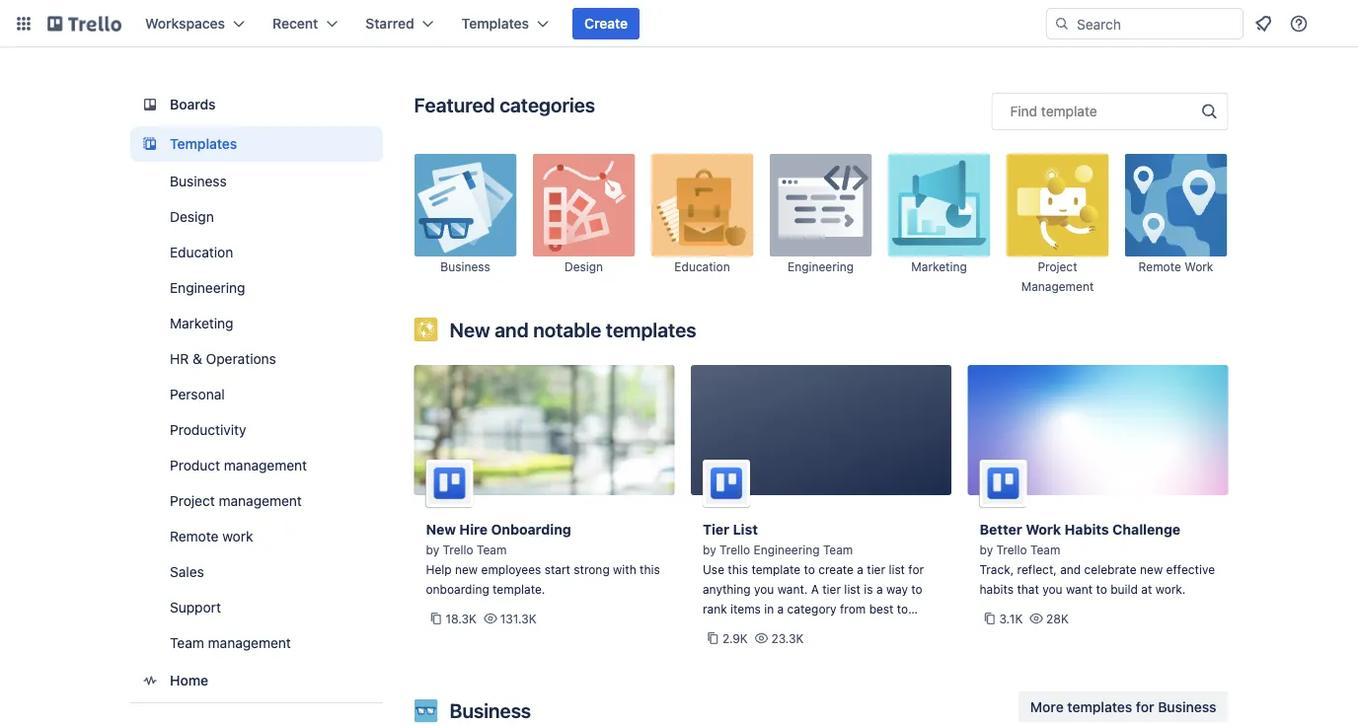 Task type: describe. For each thing, give the bounding box(es) containing it.
0 horizontal spatial education
[[169, 244, 233, 261]]

product
[[169, 458, 220, 474]]

education link for business 'link' to the right
[[651, 154, 754, 296]]

design link for education link corresponding to business 'link' to the right
[[533, 154, 635, 296]]

0 horizontal spatial business link
[[130, 166, 383, 197]]

that
[[1017, 582, 1039, 596]]

18.3k
[[446, 612, 477, 626]]

trello team image for better
[[980, 460, 1027, 507]]

starred
[[366, 15, 414, 32]]

create button
[[573, 8, 640, 39]]

sales link
[[130, 557, 383, 588]]

tier
[[703, 522, 730, 538]]

1 horizontal spatial tier
[[867, 563, 885, 576]]

is
[[864, 582, 873, 596]]

new hire onboarding by trello team help new employees start strong with this onboarding template.
[[426, 522, 660, 596]]

2 vertical spatial a
[[777, 602, 784, 616]]

0 vertical spatial list
[[889, 563, 905, 576]]

home link
[[130, 663, 383, 699]]

management for the bottom project management link
[[218, 493, 301, 509]]

more
[[1030, 699, 1064, 715]]

education icon image
[[651, 154, 754, 257]]

project inside project management
[[1038, 260, 1077, 274]]

3.1k
[[999, 612, 1023, 626]]

marketing icon image
[[888, 154, 991, 257]]

marketing link for topmost remote work link
[[888, 154, 991, 296]]

23.3k
[[771, 632, 804, 646]]

management for product management link
[[223, 458, 307, 474]]

product management link
[[130, 450, 383, 482]]

strong
[[574, 563, 610, 576]]

goat'd
[[703, 642, 745, 655]]

support
[[169, 600, 221, 616]]

a
[[811, 582, 819, 596]]

nba
[[850, 622, 875, 636]]

1 horizontal spatial marketing
[[911, 260, 967, 274]]

1 vertical spatial design
[[565, 260, 603, 274]]

team inside 'tier list by trello engineering team use this template to create a tier list for anything you want. a tier list is a way to rank items in a category from best to worst. this could be: best nba players, goat'd pasta dishes, and tastiest fast food joints.'
[[823, 543, 853, 557]]

design link for education link corresponding to left business 'link'
[[130, 201, 383, 233]]

trello team image for new
[[426, 460, 473, 507]]

1 horizontal spatial education
[[675, 260, 730, 274]]

0 horizontal spatial work
[[222, 529, 253, 545]]

new for new and notable templates
[[450, 318, 490, 341]]

hr & operations link
[[130, 344, 383, 375]]

habits
[[1065, 522, 1109, 538]]

new and notable templates
[[450, 318, 696, 341]]

support link
[[130, 592, 383, 624]]

0 vertical spatial best
[[869, 602, 894, 616]]

to right way
[[911, 582, 923, 596]]

team management
[[169, 635, 291, 651]]

1 vertical spatial remote work link
[[130, 521, 383, 553]]

pasta
[[748, 642, 779, 655]]

0 vertical spatial a
[[857, 563, 864, 576]]

new for new hire onboarding by trello team help new employees start strong with this onboarding template.
[[426, 522, 456, 538]]

at
[[1141, 582, 1152, 596]]

boards
[[169, 96, 215, 113]]

work.
[[1156, 582, 1186, 596]]

better
[[980, 522, 1022, 538]]

find template
[[1010, 103, 1097, 119]]

dishes,
[[782, 642, 822, 655]]

0 horizontal spatial project management
[[169, 493, 301, 509]]

track,
[[980, 563, 1014, 576]]

to inside the better work habits challenge by trello team track, reflect, and celebrate new effective habits that you want to build at work.
[[1096, 582, 1107, 596]]

0 vertical spatial and
[[495, 318, 529, 341]]

131.3k
[[500, 612, 537, 626]]

build
[[1111, 582, 1138, 596]]

apple lee (applelee29) image
[[1323, 12, 1346, 36]]

help
[[426, 563, 452, 576]]

1 vertical spatial engineering
[[169, 280, 245, 296]]

0 horizontal spatial tier
[[822, 582, 841, 596]]

more templates for business
[[1030, 699, 1217, 715]]

team inside new hire onboarding by trello team help new employees start strong with this onboarding template.
[[477, 543, 507, 557]]

joints.
[[731, 661, 765, 675]]

template inside "field"
[[1041, 103, 1097, 119]]

onboarding
[[491, 522, 571, 538]]

hr & operations
[[169, 351, 276, 367]]

want.
[[778, 582, 808, 596]]

open information menu image
[[1289, 14, 1309, 34]]

in
[[764, 602, 774, 616]]

templates button
[[450, 8, 561, 39]]

1 vertical spatial marketing
[[169, 315, 233, 332]]

celebrate
[[1084, 563, 1137, 576]]

rank
[[703, 602, 727, 616]]

workspaces
[[145, 15, 225, 32]]

board image
[[138, 93, 161, 116]]

back to home image
[[47, 8, 121, 39]]

by inside the better work habits challenge by trello team track, reflect, and celebrate new effective habits that you want to build at work.
[[980, 543, 993, 557]]

by inside 'tier list by trello engineering team use this template to create a tier list for anything you want. a tier list is a way to rank items in a category from best to worst. this could be: best nba players, goat'd pasta dishes, and tastiest fast food joints.'
[[703, 543, 716, 557]]

template.
[[493, 582, 545, 596]]

marketing link for the "personal" link
[[130, 308, 383, 340]]

this
[[740, 622, 764, 636]]

and inside 'tier list by trello engineering team use this template to create a tier list for anything you want. a tier list is a way to rank items in a category from best to worst. this could be: best nba players, goat'd pasta dishes, and tastiest fast food joints.'
[[826, 642, 846, 655]]

list
[[733, 522, 758, 538]]

personal
[[169, 386, 224, 403]]

business inside "button"
[[1158, 699, 1217, 715]]

productivity
[[169, 422, 246, 438]]

design icon image
[[533, 154, 635, 257]]

1 vertical spatial remote
[[169, 529, 218, 545]]

sales
[[169, 564, 204, 580]]

Search field
[[1070, 9, 1243, 38]]

personal link
[[130, 379, 383, 411]]

1 vertical spatial a
[[876, 582, 883, 596]]

1 horizontal spatial business link
[[414, 154, 517, 296]]

templates inside dropdown button
[[462, 15, 529, 32]]

templates link
[[130, 126, 383, 162]]

category
[[787, 602, 837, 616]]

hire
[[459, 522, 488, 538]]

tier list by trello engineering team use this template to create a tier list for anything you want. a tier list is a way to rank items in a category from best to worst. this could be: best nba players, goat'd pasta dishes, and tastiest fast food joints.
[[703, 522, 924, 675]]

boards link
[[130, 87, 383, 122]]

from
[[840, 602, 866, 616]]

&
[[192, 351, 202, 367]]

new inside the better work habits challenge by trello team track, reflect, and celebrate new effective habits that you want to build at work.
[[1140, 563, 1163, 576]]

way
[[886, 582, 908, 596]]

28k
[[1046, 612, 1069, 626]]

engineering link for education link corresponding to left business 'link'
[[130, 272, 383, 304]]



Task type: vqa. For each thing, say whether or not it's contained in the screenshot.


Task type: locate. For each thing, give the bounding box(es) containing it.
for
[[908, 563, 924, 576], [1136, 699, 1154, 715]]

featured categories
[[414, 93, 595, 116]]

a right is
[[876, 582, 883, 596]]

team up 'create'
[[823, 543, 853, 557]]

list up way
[[889, 563, 905, 576]]

to down celebrate in the right bottom of the page
[[1096, 582, 1107, 596]]

1 you from the left
[[754, 582, 774, 596]]

employees
[[481, 563, 541, 576]]

0 horizontal spatial templates
[[169, 136, 237, 152]]

a right in
[[777, 602, 784, 616]]

trello inside new hire onboarding by trello team help new employees start strong with this onboarding template.
[[443, 543, 473, 557]]

1 vertical spatial template
[[752, 563, 801, 576]]

engineering up &
[[169, 280, 245, 296]]

project management down product management
[[169, 493, 301, 509]]

new left 'notable'
[[450, 318, 490, 341]]

0 vertical spatial project management
[[1021, 260, 1094, 294]]

2 trello from the left
[[720, 543, 750, 557]]

0 vertical spatial engineering
[[788, 260, 854, 274]]

0 horizontal spatial trello team image
[[426, 460, 473, 507]]

worst.
[[703, 622, 737, 636]]

2 horizontal spatial and
[[1060, 563, 1081, 576]]

engineering link for education link corresponding to business 'link' to the right
[[769, 154, 872, 296]]

2 vertical spatial and
[[826, 642, 846, 655]]

management down support link
[[207, 635, 291, 651]]

effective
[[1166, 563, 1215, 576]]

templates right more at the right bottom of page
[[1067, 699, 1133, 715]]

hr
[[169, 351, 188, 367]]

Find template field
[[992, 93, 1228, 130]]

templates right 'notable'
[[606, 318, 696, 341]]

1 vertical spatial for
[[1136, 699, 1154, 715]]

0 vertical spatial remote
[[1139, 260, 1181, 274]]

1 vertical spatial marketing link
[[130, 308, 383, 340]]

you up in
[[754, 582, 774, 596]]

2 business icon image from the top
[[414, 699, 438, 723]]

to up a
[[804, 563, 815, 576]]

1 horizontal spatial project
[[1038, 260, 1077, 274]]

0 horizontal spatial and
[[495, 318, 529, 341]]

1 vertical spatial business icon image
[[414, 699, 438, 723]]

design down design icon
[[565, 260, 603, 274]]

engineering inside 'tier list by trello engineering team use this template to create a tier list for anything you want. a tier list is a way to rank items in a category from best to worst. this could be: best nba players, goat'd pasta dishes, and tastiest fast food joints.'
[[754, 543, 820, 557]]

trello
[[443, 543, 473, 557], [720, 543, 750, 557], [997, 543, 1027, 557]]

search image
[[1054, 16, 1070, 32]]

management down project management icon
[[1021, 280, 1094, 294]]

0 vertical spatial remote work link
[[1125, 154, 1227, 296]]

trello team image up hire
[[426, 460, 473, 507]]

business
[[169, 173, 226, 190], [441, 260, 490, 274], [1158, 699, 1217, 715], [450, 699, 531, 723]]

0 vertical spatial work
[[1185, 260, 1214, 274]]

anything
[[703, 582, 751, 596]]

0 horizontal spatial template
[[752, 563, 801, 576]]

1 trello from the left
[[443, 543, 473, 557]]

remote work
[[1139, 260, 1214, 274], [169, 529, 253, 545]]

0 horizontal spatial you
[[754, 582, 774, 596]]

onboarding
[[426, 582, 489, 596]]

0 horizontal spatial marketing
[[169, 315, 233, 332]]

1 horizontal spatial for
[[1136, 699, 1154, 715]]

best
[[869, 602, 894, 616], [822, 622, 847, 636]]

and left 'notable'
[[495, 318, 529, 341]]

1 horizontal spatial design
[[565, 260, 603, 274]]

find
[[1010, 103, 1038, 119]]

team
[[477, 543, 507, 557], [823, 543, 853, 557], [1031, 543, 1061, 557], [169, 635, 204, 651]]

2 horizontal spatial trello
[[997, 543, 1027, 557]]

for up the players,
[[908, 563, 924, 576]]

template board image
[[138, 132, 161, 156]]

a
[[857, 563, 864, 576], [876, 582, 883, 596], [777, 602, 784, 616]]

new inside new hire onboarding by trello team help new employees start strong with this onboarding template.
[[426, 522, 456, 538]]

0 vertical spatial for
[[908, 563, 924, 576]]

1 vertical spatial project
[[169, 493, 214, 509]]

project management link
[[1006, 154, 1109, 296], [130, 486, 383, 517]]

business link
[[414, 154, 517, 296], [130, 166, 383, 197]]

want
[[1066, 582, 1093, 596]]

0 horizontal spatial templates
[[606, 318, 696, 341]]

1 horizontal spatial templates
[[462, 15, 529, 32]]

1 horizontal spatial design link
[[533, 154, 635, 296]]

could
[[767, 622, 798, 636]]

1 trello team image from the left
[[426, 460, 473, 507]]

by up use
[[703, 543, 716, 557]]

trello inside the better work habits challenge by trello team track, reflect, and celebrate new effective habits that you want to build at work.
[[997, 543, 1027, 557]]

1 horizontal spatial and
[[826, 642, 846, 655]]

0 vertical spatial templates
[[606, 318, 696, 341]]

to up the players,
[[897, 602, 908, 616]]

productivity link
[[130, 415, 383, 446]]

best down is
[[869, 602, 894, 616]]

team down work
[[1031, 543, 1061, 557]]

operations
[[205, 351, 276, 367]]

new inside new hire onboarding by trello team help new employees start strong with this onboarding template.
[[455, 563, 478, 576]]

primary element
[[0, 0, 1358, 47]]

0 vertical spatial design
[[169, 209, 213, 225]]

team inside the better work habits challenge by trello team track, reflect, and celebrate new effective habits that you want to build at work.
[[1031, 543, 1061, 557]]

education link
[[651, 154, 754, 296], [130, 237, 383, 268]]

for inside "button"
[[1136, 699, 1154, 715]]

marketing up &
[[169, 315, 233, 332]]

template inside 'tier list by trello engineering team use this template to create a tier list for anything you want. a tier list is a way to rank items in a category from best to worst. this could be: best nba players, goat'd pasta dishes, and tastiest fast food joints.'
[[752, 563, 801, 576]]

1 vertical spatial templates
[[169, 136, 237, 152]]

0 horizontal spatial new
[[455, 563, 478, 576]]

work
[[1185, 260, 1214, 274], [222, 529, 253, 545]]

0 vertical spatial business icon image
[[414, 154, 517, 257]]

remote work down remote work icon
[[1139, 260, 1214, 274]]

this up anything
[[728, 563, 748, 576]]

template right find
[[1041, 103, 1097, 119]]

templates
[[462, 15, 529, 32], [169, 136, 237, 152]]

0 vertical spatial template
[[1041, 103, 1097, 119]]

to
[[804, 563, 815, 576], [911, 582, 923, 596], [1096, 582, 1107, 596], [897, 602, 908, 616]]

remote up sales
[[169, 529, 218, 545]]

new left hire
[[426, 522, 456, 538]]

1 horizontal spatial project management
[[1021, 260, 1094, 294]]

marketing
[[911, 260, 967, 274], [169, 315, 233, 332]]

templates up "featured categories"
[[462, 15, 529, 32]]

work up the sales link
[[222, 529, 253, 545]]

0 notifications image
[[1252, 12, 1275, 36]]

1 horizontal spatial trello
[[720, 543, 750, 557]]

team management link
[[130, 628, 383, 659]]

and right dishes,
[[826, 642, 846, 655]]

0 vertical spatial project management link
[[1006, 154, 1109, 296]]

players,
[[878, 622, 922, 636]]

1 horizontal spatial remote work
[[1139, 260, 1214, 274]]

2 this from the left
[[728, 563, 748, 576]]

1 horizontal spatial education link
[[651, 154, 754, 296]]

project
[[1038, 260, 1077, 274], [169, 493, 214, 509]]

0 vertical spatial templates
[[462, 15, 529, 32]]

be:
[[802, 622, 819, 636]]

1 horizontal spatial templates
[[1067, 699, 1133, 715]]

1 horizontal spatial project management link
[[1006, 154, 1109, 296]]

more templates for business button
[[1019, 691, 1228, 723]]

0 horizontal spatial by
[[426, 543, 439, 557]]

1 horizontal spatial engineering link
[[769, 154, 872, 296]]

starred button
[[354, 8, 446, 39]]

marketing down marketing icon
[[911, 260, 967, 274]]

0 horizontal spatial a
[[777, 602, 784, 616]]

list left is
[[844, 582, 861, 596]]

trello down hire
[[443, 543, 473, 557]]

engineering icon image
[[769, 154, 872, 257]]

management down product management link
[[218, 493, 301, 509]]

recent button
[[261, 8, 350, 39]]

2 new from the left
[[1140, 563, 1163, 576]]

0 horizontal spatial for
[[908, 563, 924, 576]]

home image
[[138, 669, 161, 693]]

trello engineering team image
[[703, 460, 750, 507]]

better work habits challenge by trello team track, reflect, and celebrate new effective habits that you want to build at work.
[[980, 522, 1215, 596]]

reflect,
[[1017, 563, 1057, 576]]

1 horizontal spatial best
[[869, 602, 894, 616]]

project down project management icon
[[1038, 260, 1077, 274]]

1 new from the left
[[455, 563, 478, 576]]

engineering down engineering icon
[[788, 260, 854, 274]]

categories
[[500, 93, 595, 116]]

engineering
[[788, 260, 854, 274], [169, 280, 245, 296], [754, 543, 820, 557]]

notable
[[533, 318, 601, 341]]

management for the team management link
[[207, 635, 291, 651]]

recent
[[272, 15, 318, 32]]

1 horizontal spatial you
[[1043, 582, 1063, 596]]

create
[[584, 15, 628, 32]]

1 this from the left
[[640, 563, 660, 576]]

1 vertical spatial list
[[844, 582, 861, 596]]

by inside new hire onboarding by trello team help new employees start strong with this onboarding template.
[[426, 543, 439, 557]]

home
[[169, 673, 208, 689]]

1 horizontal spatial new
[[1140, 563, 1163, 576]]

best right be:
[[822, 622, 847, 636]]

project management icon image
[[1006, 154, 1109, 257]]

0 horizontal spatial education link
[[130, 237, 383, 268]]

0 vertical spatial new
[[450, 318, 490, 341]]

food
[[703, 661, 728, 675]]

2 horizontal spatial by
[[980, 543, 993, 557]]

start
[[545, 563, 570, 576]]

team down hire
[[477, 543, 507, 557]]

new up onboarding
[[455, 563, 478, 576]]

tier
[[867, 563, 885, 576], [822, 582, 841, 596]]

1 horizontal spatial list
[[889, 563, 905, 576]]

education
[[169, 244, 233, 261], [675, 260, 730, 274]]

tier right a
[[822, 582, 841, 596]]

trello down "better"
[[997, 543, 1027, 557]]

0 horizontal spatial engineering link
[[130, 272, 383, 304]]

with
[[613, 563, 636, 576]]

2.9k
[[723, 632, 748, 646]]

0 horizontal spatial design link
[[130, 201, 383, 233]]

project management
[[1021, 260, 1094, 294], [169, 493, 301, 509]]

trello team image up "better"
[[980, 460, 1027, 507]]

fast
[[894, 642, 915, 655]]

new up at
[[1140, 563, 1163, 576]]

team down support
[[169, 635, 204, 651]]

create
[[819, 563, 854, 576]]

0 vertical spatial project
[[1038, 260, 1077, 274]]

items
[[731, 602, 761, 616]]

3 trello from the left
[[997, 543, 1027, 557]]

1 horizontal spatial remote
[[1139, 260, 1181, 274]]

featured
[[414, 93, 495, 116]]

list
[[889, 563, 905, 576], [844, 582, 861, 596]]

2 by from the left
[[703, 543, 716, 557]]

1 horizontal spatial template
[[1041, 103, 1097, 119]]

management down productivity link
[[223, 458, 307, 474]]

workspaces button
[[133, 8, 257, 39]]

business icon image
[[414, 154, 517, 257], [414, 699, 438, 723]]

education link for left business 'link'
[[130, 237, 383, 268]]

1 horizontal spatial a
[[857, 563, 864, 576]]

0 horizontal spatial marketing link
[[130, 308, 383, 340]]

you right that at the right of page
[[1043, 582, 1063, 596]]

1 horizontal spatial marketing link
[[888, 154, 991, 296]]

you inside 'tier list by trello engineering team use this template to create a tier list for anything you want. a tier list is a way to rank items in a category from best to worst. this could be: best nba players, goat'd pasta dishes, and tastiest fast food joints.'
[[754, 582, 774, 596]]

design down templates link
[[169, 209, 213, 225]]

management
[[1021, 280, 1094, 294], [223, 458, 307, 474], [218, 493, 301, 509], [207, 635, 291, 651]]

0 vertical spatial marketing link
[[888, 154, 991, 296]]

by up help
[[426, 543, 439, 557]]

design link
[[533, 154, 635, 296], [130, 201, 383, 233]]

for inside 'tier list by trello engineering team use this template to create a tier list for anything you want. a tier list is a way to rank items in a category from best to worst. this could be: best nba players, goat'd pasta dishes, and tastiest fast food joints.'
[[908, 563, 924, 576]]

template up want.
[[752, 563, 801, 576]]

0 horizontal spatial design
[[169, 209, 213, 225]]

and
[[495, 318, 529, 341], [1060, 563, 1081, 576], [826, 642, 846, 655]]

engineering up want.
[[754, 543, 820, 557]]

2 horizontal spatial a
[[876, 582, 883, 596]]

remote work icon image
[[1125, 154, 1227, 257]]

remote
[[1139, 260, 1181, 274], [169, 529, 218, 545]]

1 vertical spatial work
[[222, 529, 253, 545]]

project management down project management icon
[[1021, 260, 1094, 294]]

new
[[450, 318, 490, 341], [426, 522, 456, 538]]

trello down list
[[720, 543, 750, 557]]

templates inside "button"
[[1067, 699, 1133, 715]]

0 horizontal spatial this
[[640, 563, 660, 576]]

0 horizontal spatial remote work link
[[130, 521, 383, 553]]

1 vertical spatial project management link
[[130, 486, 383, 517]]

for right more at the right bottom of page
[[1136, 699, 1154, 715]]

this inside 'tier list by trello engineering team use this template to create a tier list for anything you want. a tier list is a way to rank items in a category from best to worst. this could be: best nba players, goat'd pasta dishes, and tastiest fast food joints.'
[[728, 563, 748, 576]]

trello inside 'tier list by trello engineering team use this template to create a tier list for anything you want. a tier list is a way to rank items in a category from best to worst. this could be: best nba players, goat'd pasta dishes, and tastiest fast food joints.'
[[720, 543, 750, 557]]

2 you from the left
[[1043, 582, 1063, 596]]

0 horizontal spatial remote
[[169, 529, 218, 545]]

product management
[[169, 458, 307, 474]]

challenge
[[1113, 522, 1181, 538]]

you
[[754, 582, 774, 596], [1043, 582, 1063, 596]]

remote work up sales
[[169, 529, 253, 545]]

work
[[1026, 522, 1061, 538]]

3 by from the left
[[980, 543, 993, 557]]

you inside the better work habits challenge by trello team track, reflect, and celebrate new effective habits that you want to build at work.
[[1043, 582, 1063, 596]]

this right the with
[[640, 563, 660, 576]]

0 vertical spatial marketing
[[911, 260, 967, 274]]

and inside the better work habits challenge by trello team track, reflect, and celebrate new effective habits that you want to build at work.
[[1060, 563, 1081, 576]]

templates
[[606, 318, 696, 341], [1067, 699, 1133, 715]]

by up track,
[[980, 543, 993, 557]]

work down remote work icon
[[1185, 260, 1214, 274]]

1 business icon image from the top
[[414, 154, 517, 257]]

2 trello team image from the left
[[980, 460, 1027, 507]]

0 horizontal spatial best
[[822, 622, 847, 636]]

templates down boards in the left of the page
[[169, 136, 237, 152]]

habits
[[980, 582, 1014, 596]]

trello team image
[[426, 460, 473, 507], [980, 460, 1027, 507]]

project down product in the bottom left of the page
[[169, 493, 214, 509]]

a right 'create'
[[857, 563, 864, 576]]

1 by from the left
[[426, 543, 439, 557]]

1 horizontal spatial work
[[1185, 260, 1214, 274]]

use
[[703, 563, 725, 576]]

1 vertical spatial templates
[[1067, 699, 1133, 715]]

tier up is
[[867, 563, 885, 576]]

remote down remote work icon
[[1139, 260, 1181, 274]]

and up want
[[1060, 563, 1081, 576]]

tastiest
[[850, 642, 891, 655]]

0 horizontal spatial trello
[[443, 543, 473, 557]]

1 vertical spatial best
[[822, 622, 847, 636]]

0 vertical spatial remote work
[[1139, 260, 1214, 274]]

1 vertical spatial new
[[426, 522, 456, 538]]

this inside new hire onboarding by trello team help new employees start strong with this onboarding template.
[[640, 563, 660, 576]]

1 vertical spatial remote work
[[169, 529, 253, 545]]

1 horizontal spatial remote work link
[[1125, 154, 1227, 296]]

0 horizontal spatial list
[[844, 582, 861, 596]]



